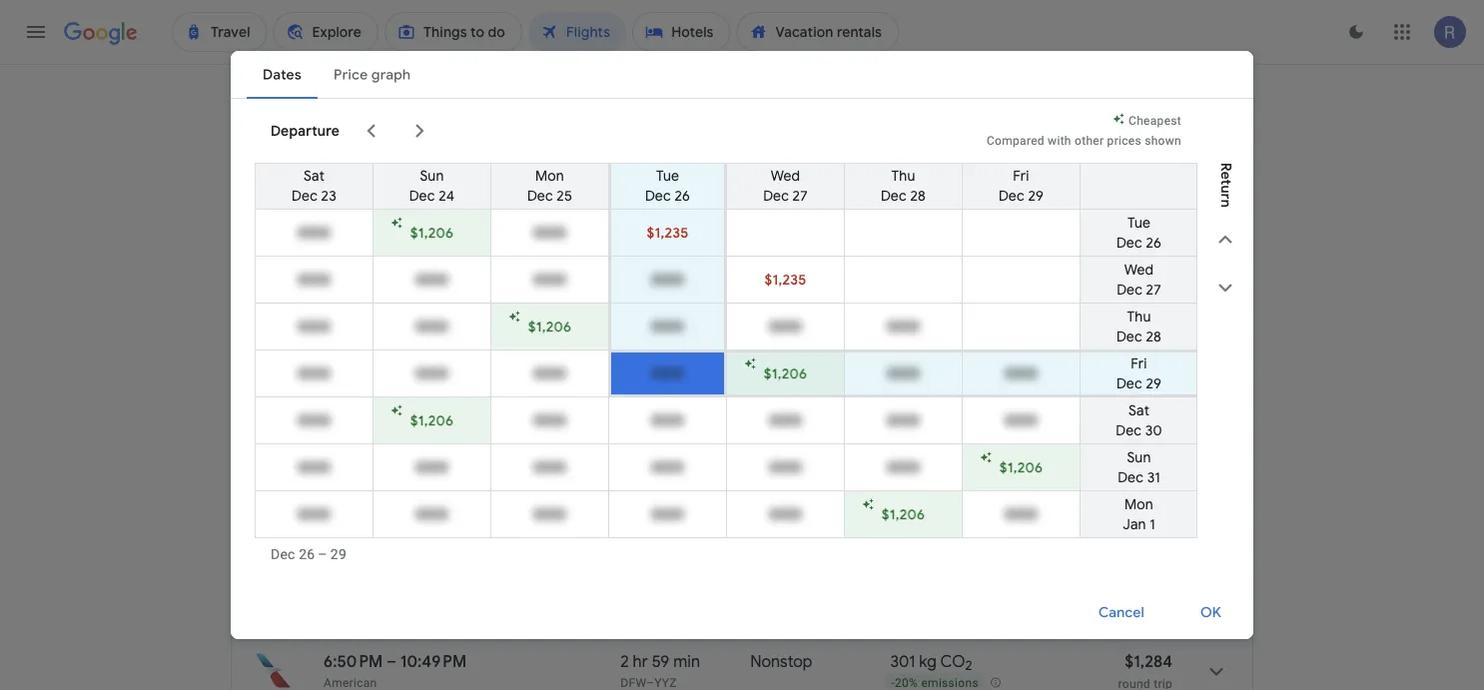 Task type: vqa. For each thing, say whether or not it's contained in the screenshot.
the rightmost Thu
yes



Task type: describe. For each thing, give the bounding box(es) containing it.
yyz for 11:31 am
[[655, 451, 677, 465]]

23
[[321, 187, 337, 205]]

1 horizontal spatial prices
[[1108, 134, 1142, 148]]

tue for tue dec 26 wed dec 27 thu dec 28 fri dec 29 sat dec 30 sun dec 31 mon jan 1
[[1128, 214, 1151, 232]]

1 for 7:30 am
[[652, 427, 658, 447]]

assistance
[[804, 378, 865, 392]]

301 kg co 2
[[891, 651, 973, 675]]

- for 5:10 pm
[[892, 527, 895, 541]]

sun dec 24
[[409, 167, 455, 205]]

$1,235 left learn more about tracked prices image
[[293, 271, 335, 289]]

2 nonstop flight. element from the top
[[751, 502, 813, 525]]

7:30 am – 11:31 am
[[324, 427, 461, 447]]

scroll left image
[[360, 119, 384, 143]]

Departure time: 7:30 AM. text field
[[324, 427, 383, 447]]

date grid
[[1019, 290, 1081, 308]]

cancel button
[[1075, 589, 1169, 637]]

tue for tue dec 26
[[656, 167, 679, 185]]

departing flights
[[231, 348, 387, 373]]

departure
[[271, 122, 340, 140]]

dec inside mon dec 25
[[527, 187, 553, 205]]

dec inside find the best price region
[[380, 284, 407, 302]]

trip for 7:30 am
[[1154, 452, 1173, 466]]

26 – 29 inside find the best price region
[[410, 284, 456, 302]]

less emissions button
[[372, 200, 517, 232]]

– for 5:10 pm
[[646, 526, 655, 540]]

track
[[265, 284, 301, 302]]

(2)
[[331, 207, 348, 225]]

r
[[1217, 194, 1235, 200]]

leaves dallas/fort worth international airport at 7:30 am on tuesday, december 26 and arrives at toronto pearson international airport at 11:31 am on tuesday, december 26. element
[[324, 427, 461, 447]]

sun inside sun dec 24
[[420, 167, 444, 185]]

min for 10:49 pm
[[674, 651, 700, 672]]

for
[[434, 378, 450, 392]]

20% for 7:30 am
[[895, 452, 918, 466]]

dec inside "thu dec 28"
[[881, 187, 907, 205]]

2 dfw from the top
[[621, 526, 646, 540]]

sun inside the tue dec 26 wed dec 27 thu dec 28 fri dec 29 sat dec 30 sun dec 31 mon jan 1
[[1127, 449, 1151, 467]]

31
[[1148, 469, 1161, 487]]

yyz for 10:49 pm
[[655, 676, 677, 690]]

Return text field
[[1099, 137, 1191, 191]]

27 inside wed dec 27
[[793, 187, 808, 205]]

austin
[[537, 207, 579, 225]]

$1,235 right assistance
[[883, 365, 925, 383]]

3 for 7:30 am
[[621, 427, 629, 447]]

passenger
[[741, 378, 801, 392]]

dec inside wed dec 27
[[763, 187, 789, 205]]

round for 5:10 pm
[[1119, 527, 1151, 541]]

r e t u r n
[[1217, 163, 1235, 208]]

sat inside sat dec 23
[[304, 167, 325, 185]]

optional
[[505, 378, 552, 392]]

co for 11:31 am
[[943, 427, 968, 447]]

mon inside the tue dec 26 wed dec 27 thu dec 28 fri dec 29 sat dec 30 sun dec 31 mon jan 1
[[1125, 496, 1154, 514]]

3 hr 1 min dfw – yyz for 7:30 am
[[621, 427, 689, 465]]

20% for 5:10 pm
[[895, 527, 918, 541]]

Arrival time: 11:31 AM. text field
[[401, 427, 461, 447]]

round for 7:30 am
[[1119, 452, 1151, 466]]

track prices
[[265, 284, 346, 302]]

$1,235 down airlines popup button
[[765, 271, 807, 289]]

301
[[891, 651, 916, 672]]

thu dec 28
[[881, 167, 926, 205]]

1 for 5:10 pm
[[652, 502, 658, 522]]

302 for 5:10 pm
[[891, 502, 918, 522]]

nonstop flight. element for 10:49 pm
[[751, 651, 813, 675]]

dfw for 10:49 pm
[[621, 676, 646, 690]]

59
[[652, 651, 670, 672]]

graph
[[1195, 290, 1234, 308]]

26 for tue dec 26 wed dec 27 thu dec 28 fri dec 29 sat dec 30 sun dec 31 mon jan 1
[[1146, 234, 1162, 252]]

united for 7:30 am
[[397, 451, 433, 465]]

1 inside the tue dec 26 wed dec 27 thu dec 28 fri dec 29 sat dec 30 sun dec 31 mon jan 1
[[1150, 516, 1156, 533]]

flights
[[328, 348, 387, 373]]

2 inside '2 hr 59 min dfw – yyz'
[[621, 651, 629, 672]]

1 vertical spatial min
[[662, 502, 689, 522]]

27 inside the tue dec 26 wed dec 27 thu dec 28 fri dec 29 sat dec 30 sun dec 31 mon jan 1
[[1147, 281, 1162, 299]]

filters
[[289, 207, 327, 225]]

less
[[384, 207, 414, 225]]

Arrival time: 9:11 PM. text field
[[398, 502, 450, 522]]

24
[[439, 187, 455, 205]]

10:49 pm
[[400, 651, 467, 672]]

bags
[[828, 207, 861, 225]]

cheapest
[[1129, 114, 1182, 128]]

- for 7:30 am
[[892, 452, 895, 466]]

canada for 5:10 pm
[[343, 526, 385, 540]]

kg for 10:49 pm
[[919, 651, 937, 672]]

2 hr 59 min dfw – yyz
[[621, 651, 700, 690]]

e
[[1217, 171, 1235, 180]]

mon dec 25
[[527, 167, 573, 205]]

fri inside fri dec 29
[[1013, 167, 1030, 185]]

other
[[1075, 134, 1104, 148]]

less emissions
[[384, 207, 483, 225]]

+
[[396, 378, 403, 392]]

total duration 2 hr 59 min. element
[[621, 651, 751, 675]]

-20% emissions for 7:30 am
[[892, 452, 979, 466]]

prices inside find the best price region
[[305, 284, 346, 302]]

taxes
[[362, 378, 393, 392]]

shown
[[1145, 134, 1182, 148]]

canada for 7:30 am
[[343, 451, 385, 465]]

prices include required taxes + fees for 2 adults. optional charges and bag fees may apply. passenger assistance
[[231, 378, 865, 392]]

charges
[[555, 378, 600, 392]]

scroll right image
[[408, 119, 432, 143]]

$1,235 down the stops popup button
[[647, 271, 689, 289]]

min for 11:31 am
[[662, 427, 689, 447]]

fri inside the tue dec 26 wed dec 27 thu dec 28 fri dec 29 sat dec 30 sun dec 31 mon jan 1
[[1131, 355, 1148, 373]]

bags button
[[816, 200, 895, 232]]

scroll down image
[[1214, 276, 1238, 300]]

air canada for 5:10 pm
[[324, 526, 385, 540]]

emissions for 5:10 pm
[[922, 527, 979, 541]]

25
[[557, 187, 573, 205]]

stops button
[[621, 200, 704, 232]]

1 fees from the left
[[406, 378, 430, 392]]

compared
[[987, 134, 1045, 148]]

sort by:
[[1170, 376, 1222, 394]]

air canada for 7:30 am
[[324, 451, 385, 465]]

9:11 pm
[[398, 502, 450, 522]]

nonstop flight. element for 11:31 am
[[751, 427, 813, 450]]

7:30 am
[[324, 427, 383, 447]]

Departure text field
[[930, 137, 1022, 191]]

30
[[1146, 422, 1163, 440]]

united for 5:10 pm
[[397, 526, 433, 540]]

r
[[1217, 163, 1235, 171]]

fri dec 29
[[999, 167, 1044, 205]]

Departure time: 6:50 PM. text field
[[324, 651, 383, 672]]

include
[[269, 378, 310, 392]]

grid
[[1054, 290, 1081, 308]]

co for 10:49 pm
[[941, 651, 966, 672]]

nonstop for 11:31 am
[[751, 427, 813, 447]]

leaves dallas/fort worth international airport at 5:10 pm on tuesday, december 26 and arrives at toronto pearson international airport at 9:11 pm on tuesday, december 26. element
[[324, 502, 450, 522]]

duration button
[[1084, 200, 1187, 232]]

bag
[[627, 378, 648, 392]]

-20% emissions for 5:10 pm
[[892, 527, 979, 541]]

ok
[[1201, 604, 1222, 622]]

dec inside sun dec 24
[[409, 187, 435, 205]]

ok button
[[1177, 589, 1246, 637]]

airlines button
[[712, 200, 808, 232]]

11:31 am
[[401, 427, 461, 447]]

3 for 5:10 pm
[[621, 502, 629, 522]]

28 inside "thu dec 28"
[[911, 187, 926, 205]]

wed inside wed dec 27
[[771, 167, 801, 185]]

29 inside the tue dec 26 wed dec 27 thu dec 28 fri dec 29 sat dec 30 sun dec 31 mon jan 1
[[1146, 375, 1162, 393]]

airlines
[[724, 207, 774, 225]]

sat dec 23
[[292, 167, 337, 205]]

jan
[[1123, 516, 1147, 533]]

6:50 pm – 10:49 pm american
[[324, 651, 467, 690]]

2 for 7:30 am
[[968, 433, 975, 450]]

price graph
[[1158, 290, 1234, 308]]

leaves dallas/fort worth international airport at 6:50 pm on tuesday, december 26 and arrives at toronto pearson international airport at 10:49 pm on tuesday, december 26. element
[[324, 651, 467, 672]]

times
[[1002, 207, 1042, 225]]

all
[[269, 207, 286, 225]]

price button
[[903, 200, 982, 232]]

cancel
[[1099, 604, 1145, 622]]

3 round from the top
[[1119, 602, 1151, 616]]



Task type: locate. For each thing, give the bounding box(es) containing it.
dec 26 – 29 down 5:10 pm in the left bottom of the page
[[271, 546, 347, 562]]

kg inside 301 kg co 2
[[919, 651, 937, 672]]

1 vertical spatial fri
[[1131, 355, 1148, 373]]

0 vertical spatial 29
[[1028, 187, 1044, 205]]

0 vertical spatial sat
[[304, 167, 325, 185]]

28 inside the tue dec 26 wed dec 27 thu dec 28 fri dec 29 sat dec 30 sun dec 31 mon jan 1
[[1146, 328, 1162, 346]]

austin button
[[525, 200, 613, 232]]

1 horizontal spatial 29
[[1146, 375, 1162, 393]]

all filters (2) button
[[231, 200, 364, 232]]

29 inside fri dec 29
[[1028, 187, 1044, 205]]

1 vertical spatial united
[[397, 526, 433, 540]]

0 vertical spatial min
[[662, 427, 689, 447]]

1 vertical spatial sat
[[1129, 402, 1150, 420]]

$1,235 down less emissions
[[411, 271, 453, 289]]

1 -20% emissions from the top
[[892, 452, 979, 466]]

1 round from the top
[[1119, 452, 1151, 466]]

0 vertical spatial tue
[[656, 167, 679, 185]]

1 horizontal spatial mon
[[1125, 496, 1154, 514]]

2 302 from the top
[[891, 502, 918, 522]]

round down the "31"
[[1119, 527, 1151, 541]]

apply.
[[705, 378, 738, 392]]

0 vertical spatial -
[[892, 452, 895, 466]]

1 vertical spatial 3 hr 1 min dfw – yyz
[[621, 502, 689, 540]]

0 vertical spatial dec 26 – 29
[[380, 284, 456, 302]]

26 – 29 right learn more about tracked prices image
[[410, 284, 456, 302]]

0 vertical spatial 26
[[675, 187, 690, 205]]

trip right cancel
[[1154, 602, 1173, 616]]

thu up price popup button
[[892, 167, 916, 185]]

0 vertical spatial trip
[[1154, 452, 1173, 466]]

0 vertical spatial $1,206 round trip
[[1119, 427, 1173, 466]]

u
[[1217, 185, 1235, 194]]

3 dfw from the top
[[621, 676, 646, 690]]

thu left the price graph
[[1127, 308, 1151, 326]]

1 horizontal spatial tue
[[1128, 214, 1151, 232]]

0 horizontal spatial sun
[[420, 167, 444, 185]]

2 - from the top
[[892, 527, 895, 541]]

trip for 5:10 pm
[[1154, 527, 1173, 541]]

fees right +
[[406, 378, 430, 392]]

emissions inside popup button
[[417, 207, 483, 225]]

28 left departure text box on the right of page
[[911, 187, 926, 205]]

duration
[[1096, 207, 1153, 225]]

tue inside tue dec 26
[[656, 167, 679, 185]]

302
[[891, 427, 918, 447], [891, 502, 918, 522]]

tue inside the tue dec 26 wed dec 27 thu dec 28 fri dec 29 sat dec 30 sun dec 31 mon jan 1
[[1128, 214, 1151, 232]]

2 trip from the top
[[1154, 527, 1173, 541]]

total duration 3 hr 1 min. element for 7:30 am
[[621, 427, 751, 450]]

0 horizontal spatial wed
[[771, 167, 801, 185]]

wed dec 27
[[763, 167, 808, 205]]

round
[[1119, 452, 1151, 466], [1119, 527, 1151, 541], [1119, 602, 1151, 616]]

dec 26 – 29 inside find the best price region
[[380, 284, 456, 302]]

total duration 3 hr 1 min. element for 5:10 pm
[[621, 502, 751, 525]]

0 vertical spatial air canada
[[324, 451, 385, 465]]

-
[[892, 452, 895, 466], [892, 527, 895, 541]]

mon
[[536, 167, 564, 185], [1125, 496, 1154, 514]]

0 vertical spatial kg
[[922, 427, 939, 447]]

1206 us dollars text field for 7:30 am
[[1124, 427, 1173, 447]]

air for 5:10 pm
[[324, 526, 339, 540]]

by:
[[1202, 376, 1222, 394]]

1 horizontal spatial fri
[[1131, 355, 1148, 373]]

– for 6:50 pm
[[646, 676, 655, 690]]

3 nonstop from the top
[[751, 651, 813, 672]]

1 302 kg co 2 from the top
[[891, 427, 975, 450]]

tue up the stops popup button
[[656, 167, 679, 185]]

1 vertical spatial round
[[1119, 527, 1151, 541]]

$1,206 round trip up the "31"
[[1119, 427, 1173, 466]]

adults.
[[463, 378, 501, 392]]

– inside '2 hr 59 min dfw – yyz'
[[646, 676, 655, 690]]

1 horizontal spatial wed
[[1125, 261, 1154, 279]]

wed inside the tue dec 26 wed dec 27 thu dec 28 fri dec 29 sat dec 30 sun dec 31 mon jan 1
[[1125, 261, 1154, 279]]

air canada down 7:30 am
[[324, 451, 385, 465]]

2 united from the top
[[397, 526, 433, 540]]

2 canada from the top
[[343, 526, 385, 540]]

26 inside tue dec 26
[[675, 187, 690, 205]]

tue dec 26
[[645, 167, 690, 205]]

wed up airlines popup button
[[771, 167, 801, 185]]

price inside popup button
[[915, 207, 948, 225]]

1206 us dollars text field down the "31"
[[1124, 502, 1173, 522]]

price for price graph
[[1158, 290, 1192, 308]]

1 3 from the top
[[621, 427, 629, 447]]

price graph button
[[1106, 281, 1250, 317]]

total duration 3 hr 1 min. element
[[621, 427, 751, 450], [621, 502, 751, 525]]

air for 7:30 am
[[324, 451, 339, 465]]

thu inside "thu dec 28"
[[892, 167, 916, 185]]

0 horizontal spatial fees
[[406, 378, 430, 392]]

0 vertical spatial 302 kg co 2
[[891, 427, 975, 450]]

1 vertical spatial 29
[[1146, 375, 1162, 393]]

passenger assistance button
[[741, 378, 865, 392]]

round up the "31"
[[1119, 452, 1151, 466]]

1284 US dollars text field
[[1125, 651, 1173, 672]]

0 vertical spatial 27
[[793, 187, 808, 205]]

0 horizontal spatial 26
[[675, 187, 690, 205]]

wed up price graph button
[[1125, 261, 1154, 279]]

1 canada from the top
[[343, 451, 385, 465]]

1 vertical spatial 27
[[1147, 281, 1162, 299]]

1 vertical spatial 1206 us dollars text field
[[1124, 502, 1173, 522]]

prices
[[231, 378, 266, 392]]

0 vertical spatial -20% emissions
[[892, 452, 979, 466]]

1 vertical spatial dec 26 – 29
[[271, 546, 347, 562]]

co
[[943, 427, 968, 447], [943, 502, 968, 522], [941, 651, 966, 672]]

1 vertical spatial trip
[[1154, 527, 1173, 541]]

$1,206 round trip for 5:10 pm
[[1119, 502, 1173, 541]]

2 -20% emissions from the top
[[892, 527, 979, 541]]

departing flights main content
[[231, 280, 1254, 690]]

2 20% from the top
[[895, 527, 918, 541]]

2
[[453, 378, 460, 392], [968, 433, 975, 450], [968, 508, 975, 525], [621, 651, 629, 672], [966, 658, 973, 675]]

None search field
[[231, 92, 1254, 265]]

1 nonstop from the top
[[751, 427, 813, 447]]

1 air from the top
[[324, 451, 339, 465]]

mon up "jan"
[[1125, 496, 1154, 514]]

302 kg co 2 for 5:10 pm
[[891, 502, 975, 525]]

1 vertical spatial 302 kg co 2
[[891, 502, 975, 525]]

dfw for 11:31 am
[[621, 451, 646, 465]]

with
[[1048, 134, 1072, 148]]

1 302 from the top
[[891, 427, 918, 447]]

1 total duration 3 hr 1 min. element from the top
[[621, 427, 751, 450]]

2 air from the top
[[324, 526, 339, 540]]

0 horizontal spatial prices
[[305, 284, 346, 302]]

2 inside 301 kg co 2
[[966, 658, 973, 675]]

2 $1,206 round trip from the top
[[1119, 502, 1173, 541]]

air down 7:30 am
[[324, 451, 339, 465]]

1 dfw from the top
[[621, 451, 646, 465]]

date
[[1019, 290, 1051, 308]]

air
[[324, 451, 339, 465], [324, 526, 339, 540]]

sort by: button
[[1162, 367, 1254, 403]]

2 vertical spatial yyz
[[655, 676, 677, 690]]

$1,235
[[647, 224, 689, 242], [293, 271, 335, 289], [411, 271, 453, 289], [529, 271, 571, 289], [647, 271, 689, 289], [765, 271, 807, 289], [765, 318, 807, 336], [883, 365, 925, 383], [1001, 365, 1043, 383]]

1 vertical spatial dfw
[[621, 526, 646, 540]]

may
[[678, 378, 702, 392]]

price for price
[[915, 207, 948, 225]]

emissions for 7:30 am
[[922, 452, 979, 466]]

0 vertical spatial total duration 3 hr 1 min. element
[[621, 427, 751, 450]]

dec 26 – 29 right learn more about tracked prices image
[[380, 284, 456, 302]]

26 inside the tue dec 26 wed dec 27 thu dec 28 fri dec 29 sat dec 30 sun dec 31 mon jan 1
[[1146, 234, 1162, 252]]

27
[[793, 187, 808, 205], [1147, 281, 1162, 299]]

0 horizontal spatial tue
[[656, 167, 679, 185]]

thu inside the tue dec 26 wed dec 27 thu dec 28 fri dec 29 sat dec 30 sun dec 31 mon jan 1
[[1127, 308, 1151, 326]]

27 left bags popup button
[[793, 187, 808, 205]]

2 vertical spatial min
[[674, 651, 700, 672]]

2 302 kg co 2 from the top
[[891, 502, 975, 525]]

0 horizontal spatial 26 – 29
[[299, 546, 347, 562]]

0 vertical spatial 3
[[621, 427, 629, 447]]

sat up '30'
[[1129, 402, 1150, 420]]

302 for 7:30 am
[[891, 427, 918, 447]]

trip up the "31"
[[1154, 452, 1173, 466]]

0 vertical spatial canada
[[343, 451, 385, 465]]

n
[[1217, 200, 1235, 208]]

1 horizontal spatial price
[[1158, 290, 1192, 308]]

0 horizontal spatial sat
[[304, 167, 325, 185]]

1 vertical spatial -20% emissions
[[892, 527, 979, 541]]

2 for 6:50 pm
[[966, 658, 973, 675]]

sun up the "31"
[[1127, 449, 1151, 467]]

round trip
[[1119, 602, 1173, 616]]

0 vertical spatial mon
[[536, 167, 564, 185]]

1 hr from the top
[[633, 427, 648, 447]]

nonstop
[[751, 427, 813, 447], [751, 502, 813, 522], [751, 651, 813, 672]]

mon inside mon dec 25
[[536, 167, 564, 185]]

sun up the 24
[[420, 167, 444, 185]]

0 vertical spatial sun
[[420, 167, 444, 185]]

dfw inside '2 hr 59 min dfw – yyz'
[[621, 676, 646, 690]]

3 nonstop flight. element from the top
[[751, 651, 813, 675]]

1 vertical spatial 26 – 29
[[299, 546, 347, 562]]

1 vertical spatial air
[[324, 526, 339, 540]]

2 vertical spatial nonstop
[[751, 651, 813, 672]]

all filters (2)
[[269, 207, 348, 225]]

1 vertical spatial 28
[[1146, 328, 1162, 346]]

swap origin and destination. image
[[536, 152, 560, 176]]

27 left graph
[[1147, 281, 1162, 299]]

2 vertical spatial emissions
[[922, 527, 979, 541]]

26 for tue dec 26
[[675, 187, 690, 205]]

2 for 5:10 pm
[[968, 508, 975, 525]]

0 vertical spatial hr
[[633, 427, 648, 447]]

canada down 5:10 pm in the left bottom of the page
[[343, 526, 385, 540]]

canada down 7:30 am
[[343, 451, 385, 465]]

2 round from the top
[[1119, 527, 1151, 541]]

29
[[1028, 187, 1044, 205], [1146, 375, 1162, 393]]

learn more about tracked prices image
[[350, 284, 368, 302]]

0 vertical spatial air
[[324, 451, 339, 465]]

1206 us dollars text field for 5:10 pm
[[1124, 502, 1173, 522]]

0 vertical spatial 26 – 29
[[410, 284, 456, 302]]

fri up '30'
[[1131, 355, 1148, 373]]

$1,235 down tue dec 26
[[647, 224, 689, 242]]

united down arrival time: 11:31 am. 'text box'
[[397, 451, 433, 465]]

Arrival time: 10:49 PM. text field
[[400, 651, 467, 672]]

– for 7:30 am
[[646, 451, 655, 465]]

0 horizontal spatial dec 26 – 29
[[271, 546, 347, 562]]

compared with other prices shown
[[987, 134, 1182, 148]]

0 vertical spatial 1206 us dollars text field
[[1124, 427, 1173, 447]]

dec inside tue dec 26
[[645, 187, 671, 205]]

0 vertical spatial 3 hr 1 min dfw – yyz
[[621, 427, 689, 465]]

1 horizontal spatial sun
[[1127, 449, 1151, 467]]

1 vertical spatial air canada
[[324, 526, 385, 540]]

1 vertical spatial price
[[1158, 290, 1192, 308]]

1 yyz from the top
[[655, 451, 677, 465]]

price left graph
[[1158, 290, 1192, 308]]

bag fees button
[[627, 378, 675, 392]]

2 3 hr 1 min dfw – yyz from the top
[[621, 502, 689, 540]]

0 vertical spatial thu
[[892, 167, 916, 185]]

0 vertical spatial nonstop
[[751, 427, 813, 447]]

6:50 pm
[[324, 651, 383, 672]]

price
[[915, 207, 948, 225], [1158, 290, 1192, 308]]

1 nonstop flight. element from the top
[[751, 427, 813, 450]]

1 horizontal spatial 26 – 29
[[410, 284, 456, 302]]

1 vertical spatial $1,206 round trip
[[1119, 502, 1173, 541]]

1 vertical spatial co
[[943, 502, 968, 522]]

dec inside sat dec 23
[[292, 187, 318, 205]]

0 horizontal spatial 28
[[911, 187, 926, 205]]

tue dec 26 wed dec 27 thu dec 28 fri dec 29 sat dec 30 sun dec 31 mon jan 1
[[1116, 214, 1163, 533]]

1 vertical spatial nonstop flight. element
[[751, 502, 813, 525]]

28 down price graph button
[[1146, 328, 1162, 346]]

$1,206
[[292, 224, 336, 242], [410, 224, 454, 242], [528, 224, 572, 242], [292, 318, 336, 336], [410, 318, 454, 336], [528, 318, 572, 336], [646, 318, 690, 336], [882, 318, 925, 336], [292, 365, 336, 383], [410, 365, 454, 383], [528, 365, 572, 383], [646, 365, 690, 383], [764, 365, 807, 383], [292, 412, 336, 430], [410, 412, 454, 430], [528, 412, 572, 430], [646, 412, 690, 430], [764, 412, 807, 430], [882, 412, 925, 430], [1000, 412, 1043, 430], [1124, 427, 1173, 447], [292, 459, 336, 477], [410, 459, 454, 477], [528, 459, 572, 477], [646, 459, 690, 477], [764, 459, 807, 477], [882, 459, 925, 477], [1000, 459, 1043, 477], [1124, 502, 1173, 522], [292, 506, 336, 524], [410, 506, 454, 524], [528, 506, 572, 524], [646, 506, 690, 524], [764, 506, 807, 524], [882, 506, 925, 524], [1000, 506, 1043, 524]]

required
[[313, 378, 359, 392]]

1 vertical spatial hr
[[633, 502, 648, 522]]

trip right "jan"
[[1154, 527, 1173, 541]]

1 vertical spatial 3
[[621, 502, 629, 522]]

1 vertical spatial nonstop
[[751, 502, 813, 522]]

1 horizontal spatial 26
[[1146, 234, 1162, 252]]

1 air canada from the top
[[324, 451, 385, 465]]

3 yyz from the top
[[655, 676, 677, 690]]

sort
[[1170, 376, 1198, 394]]

2 1206 us dollars text field from the top
[[1124, 502, 1173, 522]]

1
[[652, 427, 658, 447], [652, 502, 658, 522], [1150, 516, 1156, 533]]

2 vertical spatial trip
[[1154, 602, 1173, 616]]

1 - from the top
[[892, 452, 895, 466]]

0 vertical spatial united
[[397, 451, 433, 465]]

american
[[324, 676, 377, 690]]

26 down duration popup button
[[1146, 234, 1162, 252]]

1 united from the top
[[397, 451, 433, 465]]

1 horizontal spatial sat
[[1129, 402, 1150, 420]]

2 vertical spatial co
[[941, 651, 966, 672]]

fri down compared in the right of the page
[[1013, 167, 1030, 185]]

$1,206 round trip for 7:30 am
[[1119, 427, 1173, 466]]

$1,235 up passenger
[[765, 318, 807, 336]]

2 nonstop from the top
[[751, 502, 813, 522]]

fri
[[1013, 167, 1030, 185], [1131, 355, 1148, 373]]

2 total duration 3 hr 1 min. element from the top
[[621, 502, 751, 525]]

1 vertical spatial canada
[[343, 526, 385, 540]]

2 fees from the left
[[651, 378, 675, 392]]

stops
[[633, 207, 671, 225]]

sat inside the tue dec 26 wed dec 27 thu dec 28 fri dec 29 sat dec 30 sun dec 31 mon jan 1
[[1129, 402, 1150, 420]]

1206 US dollars text field
[[1124, 427, 1173, 447], [1124, 502, 1173, 522]]

1 horizontal spatial dec 26 – 29
[[380, 284, 456, 302]]

prices right other
[[1108, 134, 1142, 148]]

1206 us dollars text field up the "31"
[[1124, 427, 1173, 447]]

1 3 hr 1 min dfw – yyz from the top
[[621, 427, 689, 465]]

$1,235 down the austin
[[529, 271, 571, 289]]

– inside 6:50 pm – 10:49 pm american
[[387, 651, 397, 672]]

find the best price region
[[231, 280, 1254, 333]]

nonstop for 10:49 pm
[[751, 651, 813, 672]]

price inside button
[[1158, 290, 1192, 308]]

1 vertical spatial -
[[892, 527, 895, 541]]

0 vertical spatial fri
[[1013, 167, 1030, 185]]

hr inside '2 hr 59 min dfw – yyz'
[[633, 651, 648, 672]]

canada
[[343, 451, 385, 465], [343, 526, 385, 540]]

dec inside fri dec 29
[[999, 187, 1025, 205]]

departing
[[231, 348, 324, 373]]

wed
[[771, 167, 801, 185], [1125, 261, 1154, 279]]

1 vertical spatial tue
[[1128, 214, 1151, 232]]

1 horizontal spatial fees
[[651, 378, 675, 392]]

3 hr 1 min dfw – yyz for 5:10 pm
[[621, 502, 689, 540]]

nonstop flight. element
[[751, 427, 813, 450], [751, 502, 813, 525], [751, 651, 813, 675]]

hr for 10:49 pm
[[633, 651, 648, 672]]

min inside '2 hr 59 min dfw – yyz'
[[674, 651, 700, 672]]

2 vertical spatial round
[[1119, 602, 1151, 616]]

none search field containing all filters (2)
[[231, 92, 1254, 265]]

3 hr 1 min dfw – yyz
[[621, 427, 689, 465], [621, 502, 689, 540]]

0 vertical spatial dfw
[[621, 451, 646, 465]]

1 horizontal spatial 28
[[1146, 328, 1162, 346]]

$1,284
[[1125, 651, 1173, 672]]

1 vertical spatial mon
[[1125, 496, 1154, 514]]

hr
[[633, 427, 648, 447], [633, 502, 648, 522], [633, 651, 648, 672]]

3 hr from the top
[[633, 651, 648, 672]]

2 vertical spatial dfw
[[621, 676, 646, 690]]

1 vertical spatial 20%
[[895, 527, 918, 541]]

fees right bag
[[651, 378, 675, 392]]

hr for 11:31 am
[[633, 427, 648, 447]]

26 – 29 down 5:10 pm in the left bottom of the page
[[299, 546, 347, 562]]

1 trip from the top
[[1154, 452, 1173, 466]]

price down "thu dec 28"
[[915, 207, 948, 225]]

Departure time: 5:10 PM. text field
[[324, 502, 380, 522]]

29 left sort
[[1146, 375, 1162, 393]]

round up $1,284
[[1119, 602, 1151, 616]]

kg for 11:31 am
[[922, 427, 939, 447]]

air canada down 5:10 pm in the left bottom of the page
[[324, 526, 385, 540]]

$1,235 down the date grid button
[[1001, 365, 1043, 383]]

-20% emissions
[[892, 452, 979, 466], [892, 527, 979, 541]]

1 $1,206 round trip from the top
[[1119, 427, 1173, 466]]

sat
[[304, 167, 325, 185], [1129, 402, 1150, 420]]

29 up "times"
[[1028, 187, 1044, 205]]

prices
[[1108, 134, 1142, 148], [305, 284, 346, 302]]

date grid button
[[967, 281, 1097, 317]]

1 vertical spatial total duration 3 hr 1 min. element
[[621, 502, 751, 525]]

2 air canada from the top
[[324, 526, 385, 540]]

dfw
[[621, 451, 646, 465], [621, 526, 646, 540], [621, 676, 646, 690]]

0 vertical spatial 302
[[891, 427, 918, 447]]

times button
[[990, 200, 1076, 232]]

5:10 pm
[[324, 502, 380, 522]]

and
[[603, 378, 624, 392]]

1 vertical spatial prices
[[305, 284, 346, 302]]

co inside 301 kg co 2
[[941, 651, 966, 672]]

0 vertical spatial 20%
[[895, 452, 918, 466]]

1 1206 us dollars text field from the top
[[1124, 427, 1173, 447]]

scroll up image
[[1214, 228, 1238, 252]]

emissions
[[417, 207, 483, 225], [922, 452, 979, 466], [922, 527, 979, 541]]

3 trip from the top
[[1154, 602, 1173, 616]]

sat up "23" at the top of the page
[[304, 167, 325, 185]]

0 vertical spatial prices
[[1108, 134, 1142, 148]]

tue down return text field at the top of page
[[1128, 214, 1151, 232]]

prices left learn more about tracked prices image
[[305, 284, 346, 302]]

0 vertical spatial 28
[[911, 187, 926, 205]]

2 hr from the top
[[633, 502, 648, 522]]

united down 9:11 pm text field
[[397, 526, 433, 540]]

yyz inside '2 hr 59 min dfw – yyz'
[[655, 676, 677, 690]]

26 left airlines popup button
[[675, 187, 690, 205]]

t
[[1217, 180, 1235, 185]]

air down 5:10 pm in the left bottom of the page
[[324, 526, 339, 540]]

1 vertical spatial thu
[[1127, 308, 1151, 326]]

$1,206 round trip down the "31"
[[1119, 502, 1173, 541]]

2 yyz from the top
[[655, 526, 677, 540]]

$1,235 button
[[609, 210, 726, 256], [256, 257, 373, 303], [374, 257, 491, 303], [492, 257, 608, 303], [609, 257, 726, 303], [727, 257, 844, 303], [727, 304, 844, 350], [845, 351, 962, 397], [963, 351, 1080, 397]]

0 horizontal spatial fri
[[1013, 167, 1030, 185]]

0 horizontal spatial price
[[915, 207, 948, 225]]

1 vertical spatial kg
[[922, 502, 939, 522]]

1 20% from the top
[[895, 452, 918, 466]]

mon up 25
[[536, 167, 564, 185]]

2 3 from the top
[[621, 502, 629, 522]]

302 kg co 2 for 7:30 am
[[891, 427, 975, 450]]



